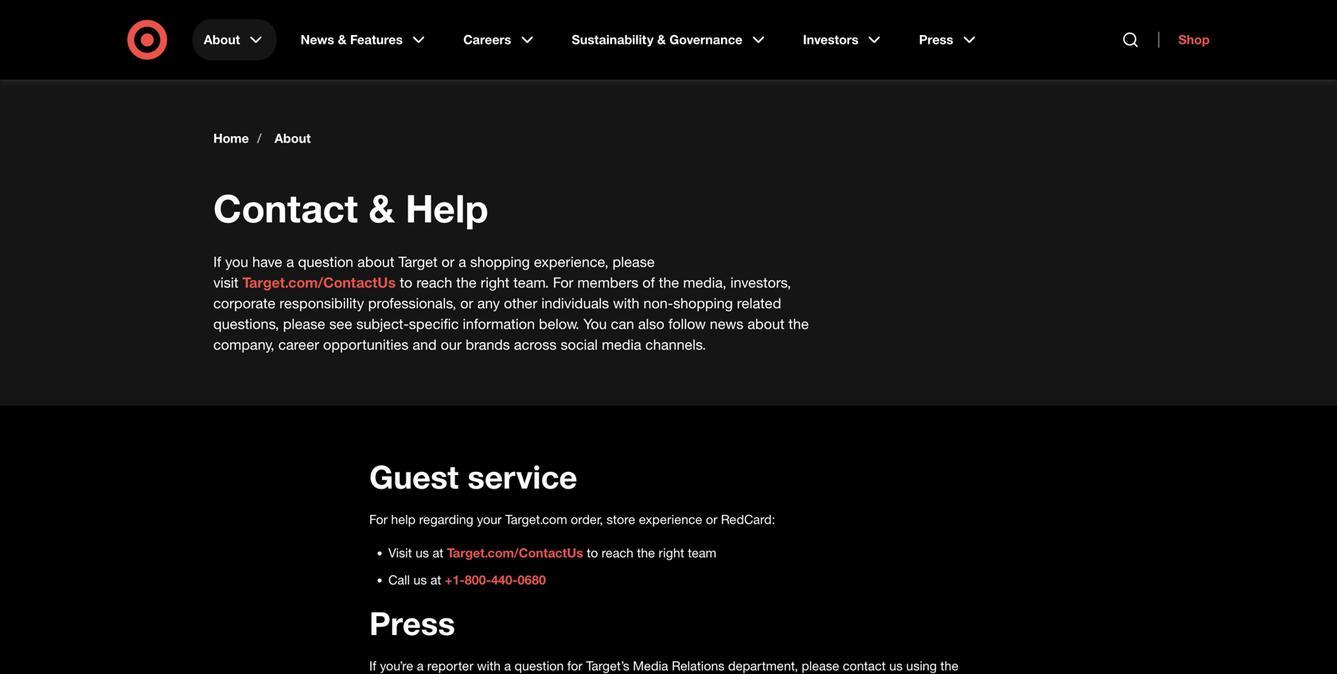 Task type: locate. For each thing, give the bounding box(es) containing it.
& for contact
[[369, 185, 395, 232]]

0 horizontal spatial reach
[[416, 274, 452, 291]]

1 horizontal spatial if
[[369, 658, 376, 674]]

target
[[398, 253, 438, 270]]

us for call
[[413, 572, 427, 588]]

about
[[357, 253, 394, 270], [748, 315, 785, 332]]

question up responsibility
[[298, 253, 353, 270]]

1 horizontal spatial press
[[919, 32, 953, 47]]

relations
[[672, 658, 725, 674]]

2 vertical spatial us
[[889, 658, 903, 674]]

0680
[[518, 572, 546, 588]]

1 vertical spatial or
[[460, 294, 473, 312]]

about down related
[[748, 315, 785, 332]]

with inside 'if you're a reporter with a question for target's media relations department, please contact us using the'
[[477, 658, 501, 674]]

0 vertical spatial right
[[481, 274, 509, 291]]

right
[[481, 274, 509, 291], [659, 545, 684, 561]]

for left help
[[369, 512, 388, 527]]

at
[[433, 545, 443, 561], [430, 572, 441, 588]]

1 vertical spatial if
[[369, 658, 376, 674]]

at down the regarding
[[433, 545, 443, 561]]

0 vertical spatial about link
[[193, 19, 277, 60]]

right up any
[[481, 274, 509, 291]]

news & features
[[301, 32, 403, 47]]

order,
[[571, 512, 603, 527]]

or up "team"
[[706, 512, 717, 527]]

if left you at left top
[[213, 253, 221, 270]]

to inside to reach the right team. for members of the media, investors, corporate responsibility professionals, or any other individuals with non-shopping related questions, please see subject-specific information below. you can also follow news about the company, career opportunities and our brands across social media channels.
[[400, 274, 412, 291]]

1 horizontal spatial question
[[515, 658, 564, 674]]

& right the news
[[338, 32, 347, 47]]

target.com/contactus link up responsibility
[[242, 274, 396, 291]]

1 vertical spatial to
[[587, 545, 598, 561]]

right left "team"
[[659, 545, 684, 561]]

0 horizontal spatial shopping
[[470, 253, 530, 270]]

1 horizontal spatial right
[[659, 545, 684, 561]]

target.com/contactus link
[[242, 274, 396, 291], [447, 545, 583, 561]]

news & features link
[[289, 19, 439, 60]]

question inside 'if you're a reporter with a question for target's media relations department, please contact us using the'
[[515, 658, 564, 674]]

1 horizontal spatial reach
[[602, 545, 633, 561]]

about inside if you have a question about target or a shopping experience, please visit
[[357, 253, 394, 270]]

& left governance on the right top of the page
[[657, 32, 666, 47]]

with right the reporter
[[477, 658, 501, 674]]

investors
[[803, 32, 859, 47]]

with up 'can'
[[613, 294, 640, 312]]

1 horizontal spatial &
[[369, 185, 395, 232]]

1 vertical spatial question
[[515, 658, 564, 674]]

us for visit
[[416, 545, 429, 561]]

1 vertical spatial with
[[477, 658, 501, 674]]

contact
[[213, 185, 358, 232]]

if
[[213, 253, 221, 270], [369, 658, 376, 674]]

1 vertical spatial target.com/contactus
[[447, 545, 583, 561]]

1 horizontal spatial please
[[613, 253, 655, 270]]

company,
[[213, 336, 274, 353]]

to down the order,
[[587, 545, 598, 561]]

team.
[[513, 274, 549, 291]]

0 horizontal spatial with
[[477, 658, 501, 674]]

if inside if you have a question about target or a shopping experience, please visit
[[213, 253, 221, 270]]

0 vertical spatial question
[[298, 253, 353, 270]]

opportunities
[[323, 336, 409, 353]]

0 vertical spatial about
[[357, 253, 394, 270]]

question left 'for' on the bottom of the page
[[515, 658, 564, 674]]

0 horizontal spatial please
[[283, 315, 325, 332]]

2 vertical spatial or
[[706, 512, 717, 527]]

1 horizontal spatial shopping
[[673, 294, 733, 312]]

1 vertical spatial about
[[748, 315, 785, 332]]

0 vertical spatial if
[[213, 253, 221, 270]]

social
[[561, 336, 598, 353]]

0 horizontal spatial target.com/contactus
[[242, 274, 396, 291]]

2 horizontal spatial please
[[802, 658, 839, 674]]

2 vertical spatial please
[[802, 658, 839, 674]]

1 vertical spatial us
[[413, 572, 427, 588]]

to up professionals,
[[400, 274, 412, 291]]

follow
[[668, 315, 706, 332]]

redcard:
[[721, 512, 775, 527]]

0 horizontal spatial question
[[298, 253, 353, 270]]

please left contact at the right bottom of the page
[[802, 658, 839, 674]]

shopping
[[470, 253, 530, 270], [673, 294, 733, 312]]

information
[[463, 315, 535, 332]]

0 vertical spatial at
[[433, 545, 443, 561]]

& left help
[[369, 185, 395, 232]]

the down the experience
[[637, 545, 655, 561]]

visit
[[388, 545, 412, 561]]

2 horizontal spatial &
[[657, 32, 666, 47]]

or inside to reach the right team. for members of the media, investors, corporate responsibility professionals, or any other individuals with non-shopping related questions, please see subject-specific information below. you can also follow news about the company, career opportunities and our brands across social media channels.
[[460, 294, 473, 312]]

guest service
[[369, 457, 577, 496]]

with inside to reach the right team. for members of the media, investors, corporate responsibility professionals, or any other individuals with non-shopping related questions, please see subject-specific information below. you can also follow news about the company, career opportunities and our brands across social media channels.
[[613, 294, 640, 312]]

please up career
[[283, 315, 325, 332]]

1 horizontal spatial for
[[553, 274, 573, 291]]

the right of
[[659, 274, 679, 291]]

1 vertical spatial please
[[283, 315, 325, 332]]

1 horizontal spatial with
[[613, 294, 640, 312]]

shopping down the media, in the right of the page
[[673, 294, 733, 312]]

about left target
[[357, 253, 394, 270]]

a right target
[[459, 253, 466, 270]]

0 vertical spatial to
[[400, 274, 412, 291]]

1 vertical spatial shopping
[[673, 294, 733, 312]]

about link
[[193, 19, 277, 60], [274, 131, 311, 146]]

0 horizontal spatial about
[[357, 253, 394, 270]]

reach down 'store'
[[602, 545, 633, 561]]

at left the +1- at bottom
[[430, 572, 441, 588]]

target.com/contactus link up 440-
[[447, 545, 583, 561]]

using
[[906, 658, 937, 674]]

0 horizontal spatial target.com/contactus link
[[242, 274, 396, 291]]

target's
[[586, 658, 629, 674]]

please inside to reach the right team. for members of the media, investors, corporate responsibility professionals, or any other individuals with non-shopping related questions, please see subject-specific information below. you can also follow news about the company, career opportunities and our brands across social media channels.
[[283, 315, 325, 332]]

0 horizontal spatial or
[[442, 253, 455, 270]]

reach down target
[[416, 274, 452, 291]]

shopping up 'team.'
[[470, 253, 530, 270]]

about
[[204, 32, 240, 47], [274, 131, 311, 146]]

0 vertical spatial target.com/contactus link
[[242, 274, 396, 291]]

1 horizontal spatial target.com/contactus
[[447, 545, 583, 561]]

0 vertical spatial press
[[919, 32, 953, 47]]

1 horizontal spatial about
[[748, 315, 785, 332]]

across
[[514, 336, 557, 353]]

specific
[[409, 315, 459, 332]]

0 vertical spatial about
[[204, 32, 240, 47]]

0 vertical spatial please
[[613, 253, 655, 270]]

1 vertical spatial about
[[274, 131, 311, 146]]

the right using on the bottom of the page
[[940, 658, 959, 674]]

professionals,
[[368, 294, 456, 312]]

news
[[301, 32, 334, 47]]

other
[[504, 294, 537, 312]]

press
[[919, 32, 953, 47], [369, 604, 455, 643]]

question
[[298, 253, 353, 270], [515, 658, 564, 674]]

& inside "link"
[[657, 32, 666, 47]]

0 horizontal spatial &
[[338, 32, 347, 47]]

1 vertical spatial at
[[430, 572, 441, 588]]

1 vertical spatial about link
[[274, 131, 311, 146]]

if for if you're a reporter with a question for target's media relations department, please contact us using the
[[369, 658, 376, 674]]

0 vertical spatial for
[[553, 274, 573, 291]]

experience
[[639, 512, 702, 527]]

or left any
[[460, 294, 473, 312]]

target.com/contactus up 440-
[[447, 545, 583, 561]]

0 vertical spatial us
[[416, 545, 429, 561]]

target.com/contactus up responsibility
[[242, 274, 396, 291]]

please
[[613, 253, 655, 270], [283, 315, 325, 332], [802, 658, 839, 674]]

& for sustainability
[[657, 32, 666, 47]]

0 vertical spatial reach
[[416, 274, 452, 291]]

for down experience,
[[553, 274, 573, 291]]

0 horizontal spatial if
[[213, 253, 221, 270]]

us right visit
[[416, 545, 429, 561]]

&
[[338, 32, 347, 47], [657, 32, 666, 47], [369, 185, 395, 232]]

reach inside to reach the right team. for members of the media, investors, corporate responsibility professionals, or any other individuals with non-shopping related questions, please see subject-specific information below. you can also follow news about the company, career opportunities and our brands across social media channels.
[[416, 274, 452, 291]]

you
[[583, 315, 607, 332]]

below.
[[539, 315, 579, 332]]

us inside 'if you're a reporter with a question for target's media relations department, please contact us using the'
[[889, 658, 903, 674]]

can
[[611, 315, 634, 332]]

to
[[400, 274, 412, 291], [587, 545, 598, 561]]

with
[[613, 294, 640, 312], [477, 658, 501, 674]]

0 vertical spatial or
[[442, 253, 455, 270]]

0 vertical spatial with
[[613, 294, 640, 312]]

0 horizontal spatial about
[[204, 32, 240, 47]]

contact
[[843, 658, 886, 674]]

question inside if you have a question about target or a shopping experience, please visit
[[298, 253, 353, 270]]

us
[[416, 545, 429, 561], [413, 572, 427, 588], [889, 658, 903, 674]]

careers link
[[452, 19, 548, 60]]

or
[[442, 253, 455, 270], [460, 294, 473, 312], [706, 512, 717, 527]]

non-
[[644, 294, 673, 312]]

call us at +1-800-440-0680
[[388, 572, 546, 588]]

0 horizontal spatial right
[[481, 274, 509, 291]]

a right the reporter
[[504, 658, 511, 674]]

1 vertical spatial target.com/contactus link
[[447, 545, 583, 561]]

0 horizontal spatial press
[[369, 604, 455, 643]]

1 horizontal spatial target.com/contactus link
[[447, 545, 583, 561]]

0 horizontal spatial to
[[400, 274, 412, 291]]

sustainability & governance
[[572, 32, 743, 47]]

1 horizontal spatial to
[[587, 545, 598, 561]]

us right call
[[413, 572, 427, 588]]

shopping inside if you have a question about target or a shopping experience, please visit
[[470, 253, 530, 270]]

us left using on the bottom of the page
[[889, 658, 903, 674]]

0 vertical spatial shopping
[[470, 253, 530, 270]]

a
[[286, 253, 294, 270], [459, 253, 466, 270], [417, 658, 424, 674], [504, 658, 511, 674]]

0 horizontal spatial for
[[369, 512, 388, 527]]

1 horizontal spatial or
[[460, 294, 473, 312]]

please up of
[[613, 253, 655, 270]]

target.com/contactus
[[242, 274, 396, 291], [447, 545, 583, 561]]

if left you're
[[369, 658, 376, 674]]

experience,
[[534, 253, 609, 270]]

you're
[[380, 658, 413, 674]]

the
[[456, 274, 477, 291], [659, 274, 679, 291], [789, 315, 809, 332], [637, 545, 655, 561], [940, 658, 959, 674]]

if inside 'if you're a reporter with a question for target's media relations department, please contact us using the'
[[369, 658, 376, 674]]

or right target
[[442, 253, 455, 270]]

reach
[[416, 274, 452, 291], [602, 545, 633, 561]]



Task type: describe. For each thing, give the bounding box(es) containing it.
visit
[[213, 274, 239, 291]]

1 vertical spatial right
[[659, 545, 684, 561]]

your
[[477, 512, 502, 527]]

contact & help
[[213, 185, 488, 232]]

media
[[633, 658, 668, 674]]

1 vertical spatial reach
[[602, 545, 633, 561]]

governance
[[669, 32, 743, 47]]

also
[[638, 315, 664, 332]]

corporate
[[213, 294, 275, 312]]

press link
[[908, 19, 990, 60]]

2 horizontal spatial or
[[706, 512, 717, 527]]

related
[[737, 294, 781, 312]]

responsibility
[[279, 294, 364, 312]]

0 vertical spatial target.com/contactus
[[242, 274, 396, 291]]

a right you're
[[417, 658, 424, 674]]

department,
[[728, 658, 798, 674]]

individuals
[[541, 294, 609, 312]]

for
[[567, 658, 582, 674]]

about inside to reach the right team. for members of the media, investors, corporate responsibility professionals, or any other individuals with non-shopping related questions, please see subject-specific information below. you can also follow news about the company, career opportunities and our brands across social media channels.
[[748, 315, 785, 332]]

1 horizontal spatial about
[[274, 131, 311, 146]]

the up information on the top of the page
[[456, 274, 477, 291]]

1 vertical spatial press
[[369, 604, 455, 643]]

reporter
[[427, 658, 474, 674]]

call
[[388, 572, 410, 588]]

visit us at target.com/contactus to reach the right team
[[388, 545, 716, 561]]

if you're a reporter with a question for target's media relations department, please contact us using the
[[369, 658, 961, 674]]

to reach the right team. for members of the media, investors, corporate responsibility professionals, or any other individuals with non-shopping related questions, please see subject-specific information below. you can also follow news about the company, career opportunities and our brands across social media channels.
[[213, 274, 809, 353]]

features
[[350, 32, 403, 47]]

media,
[[683, 274, 726, 291]]

have
[[252, 253, 282, 270]]

subject-
[[356, 315, 409, 332]]

questions,
[[213, 315, 279, 332]]

sustainability
[[572, 32, 654, 47]]

shop
[[1178, 32, 1210, 47]]

target.com/contactus link for to reach the right team
[[447, 545, 583, 561]]

a right the have
[[286, 253, 294, 270]]

news
[[710, 315, 744, 332]]

for inside to reach the right team. for members of the media, investors, corporate responsibility professionals, or any other individuals with non-shopping related questions, please see subject-specific information below. you can also follow news about the company, career opportunities and our brands across social media channels.
[[553, 274, 573, 291]]

home link
[[213, 131, 249, 146]]

440-
[[491, 572, 518, 588]]

at for +1-
[[430, 572, 441, 588]]

investors,
[[730, 274, 791, 291]]

the down investors,
[[789, 315, 809, 332]]

and
[[413, 336, 437, 353]]

brands
[[466, 336, 510, 353]]

800-
[[465, 572, 491, 588]]

careers
[[463, 32, 511, 47]]

+1-
[[445, 572, 465, 588]]

if for if you have a question about target or a shopping experience, please visit
[[213, 253, 221, 270]]

+1-800-440-0680 link
[[445, 572, 546, 588]]

for help regarding your target.com order, store experience or redcard:
[[369, 512, 775, 527]]

any
[[477, 294, 500, 312]]

right inside to reach the right team. for members of the media, investors, corporate responsibility professionals, or any other individuals with non-shopping related questions, please see subject-specific information below. you can also follow news about the company, career opportunities and our brands across social media channels.
[[481, 274, 509, 291]]

store
[[607, 512, 635, 527]]

channels.
[[645, 336, 706, 353]]

please inside 'if you're a reporter with a question for target's media relations department, please contact us using the'
[[802, 658, 839, 674]]

shop link
[[1158, 32, 1210, 48]]

home
[[213, 131, 249, 146]]

target.com/contactus link for to reach the right team. for members of the media, investors, corporate responsibility professionals, or any other individuals with non-shopping related questions, please see subject-specific information below. you can also follow news about the company, career opportunities and our brands across social media channels.
[[242, 274, 396, 291]]

career
[[278, 336, 319, 353]]

help
[[391, 512, 416, 527]]

you
[[225, 253, 248, 270]]

investors link
[[792, 19, 895, 60]]

target.com
[[505, 512, 567, 527]]

regarding
[[419, 512, 473, 527]]

team
[[688, 545, 716, 561]]

if you have a question about target or a shopping experience, please visit
[[213, 253, 655, 291]]

help
[[405, 185, 488, 232]]

service
[[468, 457, 577, 496]]

media
[[602, 336, 641, 353]]

guest
[[369, 457, 459, 496]]

the inside 'if you're a reporter with a question for target's media relations department, please contact us using the'
[[940, 658, 959, 674]]

our
[[441, 336, 462, 353]]

please inside if you have a question about target or a shopping experience, please visit
[[613, 253, 655, 270]]

shopping inside to reach the right team. for members of the media, investors, corporate responsibility professionals, or any other individuals with non-shopping related questions, please see subject-specific information below. you can also follow news about the company, career opportunities and our brands across social media channels.
[[673, 294, 733, 312]]

at for target.com/contactus
[[433, 545, 443, 561]]

1 vertical spatial for
[[369, 512, 388, 527]]

sustainability & governance link
[[561, 19, 779, 60]]

see
[[329, 315, 352, 332]]

or inside if you have a question about target or a shopping experience, please visit
[[442, 253, 455, 270]]

& for news
[[338, 32, 347, 47]]

members
[[577, 274, 638, 291]]

of
[[642, 274, 655, 291]]



Task type: vqa. For each thing, say whether or not it's contained in the screenshot.
right inside the The To Reach The Right Team. For Members Of The Media, Investors, Corporate Responsibility Professionals, Or Any Other Individuals With Non-Shopping Related Questions, Please See Subject-Specific Information Below. You Can Also Follow News About The Company, Career Opportunities And Our Brands Across Social Media Channels.
yes



